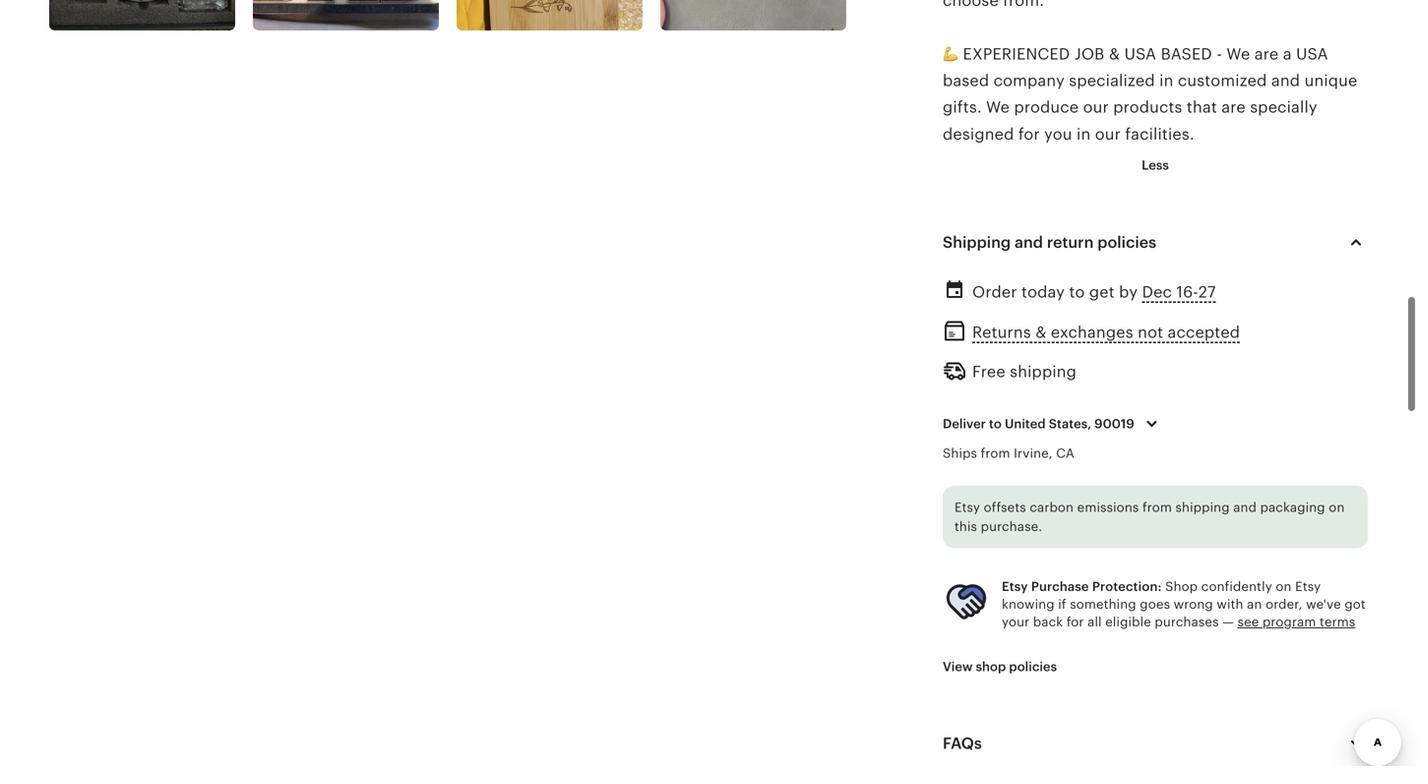 Task type: describe. For each thing, give the bounding box(es) containing it.
see program terms link
[[1238, 615, 1356, 630]]

see
[[1238, 615, 1260, 630]]

1 vertical spatial we
[[987, 99, 1010, 116]]

shop confidently on etsy knowing if something goes wrong with an order, we've got your back for all eligible purchases —
[[1002, 580, 1366, 630]]

💪 experienced job & usa based - we are a usa based company specialized in customized and unique gifts. we produce our products that are specially designed for you in our facilities.
[[943, 45, 1358, 143]]

dec
[[1143, 283, 1173, 301]]

produce
[[1015, 99, 1079, 116]]

shipping and return policies
[[943, 234, 1157, 251]]

policies inside dropdown button
[[1098, 234, 1157, 251]]

for inside the 💪 experienced job & usa based - we are a usa based company specialized in customized and unique gifts. we produce our products that are specially designed for you in our facilities.
[[1019, 125, 1040, 143]]

etsy inside shop confidently on etsy knowing if something goes wrong with an order, we've got your back for all eligible purchases —
[[1296, 580, 1321, 594]]

—
[[1223, 615, 1235, 630]]

and inside the 💪 experienced job & usa based - we are a usa based company specialized in customized and unique gifts. we produce our products that are specially designed for you in our facilities.
[[1272, 72, 1301, 90]]

and inside etsy offsets carbon emissions from shipping and packaging on this purchase.
[[1234, 501, 1257, 515]]

get
[[1090, 283, 1115, 301]]

terms
[[1320, 615, 1356, 630]]

knowing
[[1002, 598, 1055, 612]]

your
[[1002, 615, 1030, 630]]

ships from irvine, ca
[[943, 446, 1075, 461]]

returns & exchanges not accepted
[[973, 324, 1241, 342]]

based
[[1161, 45, 1213, 63]]

that
[[1187, 99, 1218, 116]]

0 vertical spatial our
[[1084, 99, 1109, 116]]

a
[[1284, 45, 1292, 63]]

not
[[1138, 324, 1164, 342]]

free shipping
[[973, 363, 1077, 381]]

got
[[1345, 598, 1366, 612]]

with
[[1217, 598, 1244, 612]]

-
[[1217, 45, 1223, 63]]

16-
[[1177, 283, 1199, 301]]

emissions
[[1078, 501, 1139, 515]]

program
[[1263, 615, 1317, 630]]

company
[[994, 72, 1065, 90]]

wrong
[[1174, 598, 1214, 612]]

today
[[1022, 283, 1065, 301]]

policies inside button
[[1010, 660, 1057, 675]]

goes
[[1140, 598, 1171, 612]]

27
[[1199, 283, 1216, 301]]

customized
[[1178, 72, 1268, 90]]

packaging
[[1261, 501, 1326, 515]]

view shop policies
[[943, 660, 1057, 675]]

1 vertical spatial in
[[1077, 125, 1091, 143]]

less
[[1142, 158, 1169, 173]]

less button
[[1127, 148, 1184, 183]]

faqs
[[943, 735, 982, 753]]

and inside dropdown button
[[1015, 234, 1044, 251]]

free
[[973, 363, 1006, 381]]

returns & exchanges not accepted button
[[973, 318, 1241, 347]]

from inside etsy offsets carbon emissions from shipping and packaging on this purchase.
[[1143, 501, 1173, 515]]

2 usa from the left
[[1297, 45, 1329, 63]]

on inside etsy offsets carbon emissions from shipping and packaging on this purchase.
[[1329, 501, 1345, 515]]

purchases
[[1155, 615, 1219, 630]]

etsy offsets carbon emissions from shipping and packaging on this purchase.
[[955, 501, 1345, 535]]

returns
[[973, 324, 1032, 342]]

order today to get by dec 16-27
[[973, 283, 1216, 301]]

offsets
[[984, 501, 1027, 515]]

deliver
[[943, 417, 986, 432]]

exchanges
[[1051, 324, 1134, 342]]

irvine,
[[1014, 446, 1053, 461]]

1 usa from the left
[[1125, 45, 1157, 63]]

something
[[1070, 598, 1137, 612]]

facilities.
[[1126, 125, 1195, 143]]

shop
[[1166, 580, 1198, 594]]

on inside shop confidently on etsy knowing if something goes wrong with an order, we've got your back for all eligible purchases —
[[1276, 580, 1292, 594]]

1 vertical spatial are
[[1222, 99, 1246, 116]]

order,
[[1266, 598, 1303, 612]]

deliver to united states, 90019 button
[[928, 404, 1179, 445]]

experienced
[[963, 45, 1071, 63]]



Task type: locate. For each thing, give the bounding box(es) containing it.
0 vertical spatial are
[[1255, 45, 1279, 63]]

to
[[1070, 283, 1085, 301], [989, 417, 1002, 432]]

we've
[[1307, 598, 1342, 612]]

protection:
[[1093, 580, 1162, 594]]

unique
[[1305, 72, 1358, 90]]

1 horizontal spatial usa
[[1297, 45, 1329, 63]]

0 vertical spatial in
[[1160, 72, 1174, 90]]

shipping up deliver to united states, 90019
[[1010, 363, 1077, 381]]

carbon
[[1030, 501, 1074, 515]]

dec 16-27 button
[[1143, 278, 1216, 307]]

on up the order,
[[1276, 580, 1292, 594]]

shipping
[[943, 234, 1011, 251]]

and left the "return"
[[1015, 234, 1044, 251]]

etsy up we've
[[1296, 580, 1321, 594]]

1 vertical spatial for
[[1067, 615, 1085, 630]]

1 vertical spatial on
[[1276, 580, 1292, 594]]

to left united
[[989, 417, 1002, 432]]

0 horizontal spatial to
[[989, 417, 1002, 432]]

1 vertical spatial and
[[1015, 234, 1044, 251]]

by
[[1120, 283, 1138, 301]]

faqs button
[[925, 721, 1386, 767]]

usa right a
[[1297, 45, 1329, 63]]

1 horizontal spatial from
[[1143, 501, 1173, 515]]

1 horizontal spatial shipping
[[1176, 501, 1230, 515]]

90019
[[1095, 417, 1135, 432]]

1 horizontal spatial for
[[1067, 615, 1085, 630]]

gifts.
[[943, 99, 982, 116]]

1 horizontal spatial etsy
[[1002, 580, 1028, 594]]

are left a
[[1255, 45, 1279, 63]]

all
[[1088, 615, 1102, 630]]

0 horizontal spatial in
[[1077, 125, 1091, 143]]

ships
[[943, 446, 978, 461]]

on
[[1329, 501, 1345, 515], [1276, 580, 1292, 594]]

1 horizontal spatial are
[[1255, 45, 1279, 63]]

shipping up shop
[[1176, 501, 1230, 515]]

1 horizontal spatial we
[[1227, 45, 1251, 63]]

1 vertical spatial shipping
[[1176, 501, 1230, 515]]

if
[[1059, 598, 1067, 612]]

to inside dropdown button
[[989, 417, 1002, 432]]

specially
[[1251, 99, 1318, 116]]

0 horizontal spatial from
[[981, 446, 1011, 461]]

etsy for etsy offsets carbon emissions from shipping and packaging on this purchase.
[[955, 501, 981, 515]]

in right you
[[1077, 125, 1091, 143]]

💪
[[943, 45, 959, 63]]

&
[[1109, 45, 1121, 63], [1036, 324, 1047, 342]]

confidently
[[1202, 580, 1273, 594]]

1 horizontal spatial policies
[[1098, 234, 1157, 251]]

to left get
[[1070, 283, 1085, 301]]

usa
[[1125, 45, 1157, 63], [1297, 45, 1329, 63]]

0 horizontal spatial policies
[[1010, 660, 1057, 675]]

purchase
[[1032, 580, 1090, 594]]

etsy purchase protection:
[[1002, 580, 1162, 594]]

0 horizontal spatial and
[[1015, 234, 1044, 251]]

in up products in the top of the page
[[1160, 72, 1174, 90]]

in
[[1160, 72, 1174, 90], [1077, 125, 1091, 143]]

shipping inside etsy offsets carbon emissions from shipping and packaging on this purchase.
[[1176, 501, 1230, 515]]

1 horizontal spatial to
[[1070, 283, 1085, 301]]

0 vertical spatial shipping
[[1010, 363, 1077, 381]]

purchase.
[[981, 520, 1043, 535]]

policies
[[1098, 234, 1157, 251], [1010, 660, 1057, 675]]

shipping
[[1010, 363, 1077, 381], [1176, 501, 1230, 515]]

products
[[1114, 99, 1183, 116]]

0 horizontal spatial etsy
[[955, 501, 981, 515]]

& right job
[[1109, 45, 1121, 63]]

for left all at the right of the page
[[1067, 615, 1085, 630]]

& inside "button"
[[1036, 324, 1047, 342]]

return
[[1047, 234, 1094, 251]]

1 horizontal spatial &
[[1109, 45, 1121, 63]]

for
[[1019, 125, 1040, 143], [1067, 615, 1085, 630]]

we
[[1227, 45, 1251, 63], [987, 99, 1010, 116]]

0 vertical spatial to
[[1070, 283, 1085, 301]]

shop
[[976, 660, 1006, 675]]

1 vertical spatial &
[[1036, 324, 1047, 342]]

see program terms
[[1238, 615, 1356, 630]]

0 horizontal spatial on
[[1276, 580, 1292, 594]]

from right emissions
[[1143, 501, 1173, 515]]

1 vertical spatial from
[[1143, 501, 1173, 515]]

1 horizontal spatial in
[[1160, 72, 1174, 90]]

etsy up knowing
[[1002, 580, 1028, 594]]

order
[[973, 283, 1018, 301]]

1 horizontal spatial and
[[1234, 501, 1257, 515]]

and down a
[[1272, 72, 1301, 90]]

accepted
[[1168, 324, 1241, 342]]

0 vertical spatial &
[[1109, 45, 1121, 63]]

0 vertical spatial on
[[1329, 501, 1345, 515]]

back
[[1034, 615, 1064, 630]]

from right ships
[[981, 446, 1011, 461]]

united
[[1005, 417, 1046, 432]]

1 vertical spatial policies
[[1010, 660, 1057, 675]]

are down customized
[[1222, 99, 1246, 116]]

policies up by
[[1098, 234, 1157, 251]]

an
[[1248, 598, 1263, 612]]

states,
[[1049, 417, 1092, 432]]

you
[[1045, 125, 1073, 143]]

0 horizontal spatial for
[[1019, 125, 1040, 143]]

our down specialized
[[1084, 99, 1109, 116]]

0 vertical spatial and
[[1272, 72, 1301, 90]]

2 vertical spatial and
[[1234, 501, 1257, 515]]

for inside shop confidently on etsy knowing if something goes wrong with an order, we've got your back for all eligible purchases —
[[1067, 615, 1085, 630]]

0 vertical spatial we
[[1227, 45, 1251, 63]]

0 vertical spatial for
[[1019, 125, 1040, 143]]

usa up specialized
[[1125, 45, 1157, 63]]

policies right shop at the right bottom of the page
[[1010, 660, 1057, 675]]

deliver to united states, 90019
[[943, 417, 1135, 432]]

eligible
[[1106, 615, 1152, 630]]

etsy inside etsy offsets carbon emissions from shipping and packaging on this purchase.
[[955, 501, 981, 515]]

we up designed
[[987, 99, 1010, 116]]

we right -
[[1227, 45, 1251, 63]]

0 horizontal spatial usa
[[1125, 45, 1157, 63]]

our
[[1084, 99, 1109, 116], [1096, 125, 1121, 143]]

for left you
[[1019, 125, 1040, 143]]

job
[[1075, 45, 1105, 63]]

0 horizontal spatial are
[[1222, 99, 1246, 116]]

0 vertical spatial policies
[[1098, 234, 1157, 251]]

from
[[981, 446, 1011, 461], [1143, 501, 1173, 515]]

view
[[943, 660, 973, 675]]

this
[[955, 520, 978, 535]]

based
[[943, 72, 990, 90]]

etsy up this
[[955, 501, 981, 515]]

1 vertical spatial our
[[1096, 125, 1121, 143]]

1 vertical spatial to
[[989, 417, 1002, 432]]

are
[[1255, 45, 1279, 63], [1222, 99, 1246, 116]]

1 horizontal spatial on
[[1329, 501, 1345, 515]]

0 vertical spatial from
[[981, 446, 1011, 461]]

and left packaging
[[1234, 501, 1257, 515]]

and
[[1272, 72, 1301, 90], [1015, 234, 1044, 251], [1234, 501, 1257, 515]]

view shop policies button
[[928, 650, 1072, 685]]

0 horizontal spatial we
[[987, 99, 1010, 116]]

2 horizontal spatial etsy
[[1296, 580, 1321, 594]]

designed
[[943, 125, 1015, 143]]

etsy for etsy purchase protection:
[[1002, 580, 1028, 594]]

etsy
[[955, 501, 981, 515], [1002, 580, 1028, 594], [1296, 580, 1321, 594]]

& inside the 💪 experienced job & usa based - we are a usa based company specialized in customized and unique gifts. we produce our products that are specially designed for you in our facilities.
[[1109, 45, 1121, 63]]

ca
[[1057, 446, 1075, 461]]

0 horizontal spatial &
[[1036, 324, 1047, 342]]

on right packaging
[[1329, 501, 1345, 515]]

2 horizontal spatial and
[[1272, 72, 1301, 90]]

our down products in the top of the page
[[1096, 125, 1121, 143]]

0 horizontal spatial shipping
[[1010, 363, 1077, 381]]

shipping and return policies button
[[925, 219, 1386, 266]]

specialized
[[1069, 72, 1156, 90]]

& right returns
[[1036, 324, 1047, 342]]



Task type: vqa. For each thing, say whether or not it's contained in the screenshot.
the (50% for 33.25
no



